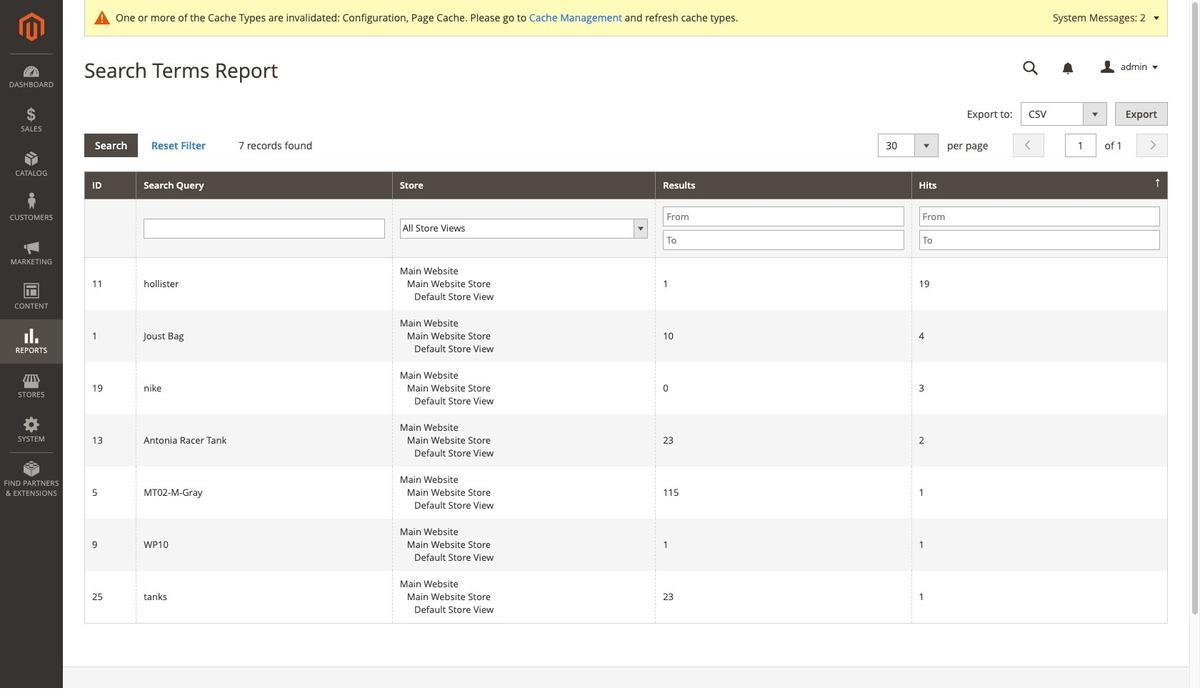 Task type: locate. For each thing, give the bounding box(es) containing it.
0 horizontal spatial from text field
[[663, 207, 905, 227]]

None text field
[[1066, 133, 1097, 157]]

from text field for to text field on the top right
[[920, 207, 1161, 227]]

None text field
[[1013, 55, 1049, 80], [144, 219, 385, 239], [1013, 55, 1049, 80], [144, 219, 385, 239]]

magento admin panel image
[[19, 12, 44, 41]]

From text field
[[663, 207, 905, 227], [920, 207, 1161, 227]]

1 horizontal spatial from text field
[[920, 207, 1161, 227]]

menu bar
[[0, 54, 63, 505]]

1 from text field from the left
[[663, 207, 905, 227]]

from text field up to text box
[[663, 207, 905, 227]]

2 from text field from the left
[[920, 207, 1161, 227]]

from text field up to text field on the top right
[[920, 207, 1161, 227]]



Task type: describe. For each thing, give the bounding box(es) containing it.
To text field
[[920, 230, 1161, 250]]

To text field
[[663, 230, 905, 250]]

from text field for to text box
[[663, 207, 905, 227]]



